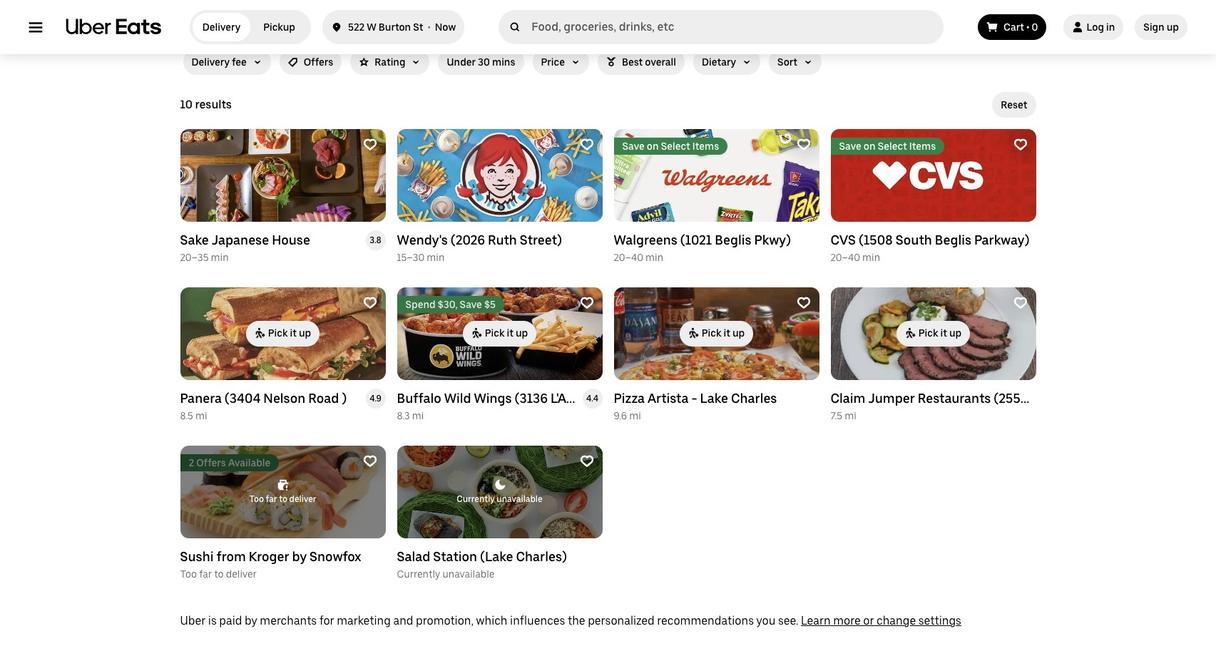 Task type: describe. For each thing, give the bounding box(es) containing it.
star image
[[359, 57, 369, 67]]

price
[[541, 56, 565, 68]]

influences
[[510, 614, 565, 628]]

st
[[413, 21, 423, 33]]

none checkbox medal
[[598, 49, 685, 75]]

american
[[940, 27, 979, 37]]

wings
[[444, 27, 470, 37]]

uber is paid by merchants for marketing and promotion, which influences the personalized recommendations you see. learn more or change settings
[[180, 614, 962, 628]]

dietary
[[702, 56, 736, 68]]

reset button
[[993, 92, 1036, 118]]

Delivery radio
[[193, 13, 250, 41]]

pickup
[[263, 21, 295, 33]]

mexican
[[377, 27, 411, 37]]

recommendations
[[657, 614, 754, 628]]

tag image
[[288, 57, 298, 67]]

log in
[[1087, 21, 1115, 33]]

see.
[[778, 614, 799, 628]]

1 chevron down small image from the left
[[571, 57, 581, 67]]

main navigation menu image
[[29, 20, 43, 34]]

comfort
[[557, 27, 591, 37]]

asian
[[509, 27, 531, 37]]

delivery fee
[[192, 56, 247, 68]]

sign
[[1144, 21, 1165, 33]]

rating
[[375, 56, 406, 68]]

by
[[245, 614, 257, 628]]

1 chevron down small image from the left
[[252, 57, 262, 67]]

the
[[568, 614, 585, 628]]

offers
[[304, 56, 333, 68]]

comfort food link
[[557, 0, 608, 51]]

or
[[864, 614, 874, 628]]

sign up link
[[1135, 14, 1188, 40]]

delivery for delivery
[[203, 21, 241, 33]]

log
[[1087, 21, 1104, 33]]

30
[[478, 56, 490, 68]]

in
[[1107, 21, 1115, 33]]

w
[[367, 21, 376, 33]]

burgers
[[629, 27, 661, 37]]

0
[[1032, 21, 1038, 33]]

promotion,
[[416, 614, 474, 628]]

Pickup radio
[[250, 13, 308, 41]]

is
[[208, 614, 217, 628]]

sign up
[[1144, 21, 1179, 33]]

2 chevron down small image from the left
[[411, 57, 421, 67]]

cart
[[1004, 21, 1025, 33]]

chevron down small image for dietary
[[742, 57, 752, 67]]

uber eats home image
[[66, 19, 161, 36]]

more
[[833, 614, 861, 628]]

10
[[180, 98, 193, 111]]

learn
[[801, 614, 831, 628]]

fee
[[232, 56, 247, 68]]

2 • from the left
[[1027, 21, 1030, 33]]

none checkbox star
[[351, 49, 430, 75]]

pizza
[[195, 27, 216, 37]]

button group group
[[180, 49, 828, 75]]



Task type: vqa. For each thing, say whether or not it's contained in the screenshot.
Pickup
yes



Task type: locate. For each thing, give the bounding box(es) containing it.
up
[[1167, 21, 1179, 33]]

•
[[428, 21, 431, 33], [1027, 21, 1030, 33]]

wings link
[[431, 0, 483, 38]]

none checkbox containing rating
[[351, 49, 430, 75]]

chevron down small image right sort
[[803, 57, 813, 67]]

food inside comfort food
[[557, 41, 577, 51]]

chevron down small image for sort
[[803, 57, 813, 67]]

comfort food
[[557, 27, 593, 51]]

under
[[447, 56, 476, 68]]

delivery left fee
[[192, 56, 230, 68]]

add to favorites image
[[580, 138, 594, 152], [363, 296, 377, 310], [363, 454, 377, 469], [580, 454, 594, 469]]

sushi link
[[306, 0, 357, 38]]

burton
[[379, 21, 411, 33]]

0 horizontal spatial chevron down small image
[[571, 57, 581, 67]]

chevron down small image
[[571, 57, 581, 67], [742, 57, 752, 67], [803, 57, 813, 67]]

2 chevron down small image from the left
[[742, 57, 752, 67]]

asian link
[[494, 0, 545, 38]]

1 horizontal spatial chevron down small image
[[742, 57, 752, 67]]

overall
[[645, 56, 676, 68]]

0 vertical spatial food
[[268, 27, 288, 37]]

you
[[757, 614, 776, 628]]

0 horizontal spatial food
[[268, 27, 288, 37]]

food for comfort food
[[557, 41, 577, 51]]

chevron down small image right rating
[[411, 57, 421, 67]]

settings
[[919, 614, 962, 628]]

none checkbox tag
[[279, 49, 342, 75]]

medal image
[[606, 57, 616, 67]]

food down the 'comfort'
[[557, 41, 577, 51]]

None checkbox
[[533, 49, 589, 75], [693, 49, 761, 75], [533, 49, 589, 75], [693, 49, 761, 75]]

1 horizontal spatial •
[[1027, 21, 1030, 33]]

Under 30 mins checkbox
[[438, 49, 524, 75]]

change
[[877, 614, 916, 628]]

delivery for delivery fee
[[192, 56, 230, 68]]

fast food
[[249, 27, 288, 37]]

add to favorites image
[[363, 138, 377, 152], [797, 138, 811, 152], [1013, 138, 1028, 152], [580, 296, 594, 310], [797, 296, 811, 310], [1013, 296, 1028, 310]]

10 results
[[180, 98, 232, 111]]

pizza link
[[180, 0, 232, 38]]

merchants
[[260, 614, 317, 628]]

under 30 mins
[[447, 56, 516, 68]]

personalized
[[588, 614, 655, 628]]

mexican link
[[369, 0, 420, 38]]

fast
[[249, 27, 266, 37]]

food inside fast food link
[[268, 27, 288, 37]]

1 • from the left
[[428, 21, 431, 33]]

0 horizontal spatial •
[[428, 21, 431, 33]]

food right fast on the top of page
[[268, 27, 288, 37]]

522 w burton st • now
[[348, 21, 456, 33]]

best
[[622, 56, 643, 68]]

delivery inside button group group
[[192, 56, 230, 68]]

sort
[[778, 56, 798, 68]]

1 horizontal spatial chevron down small image
[[411, 57, 421, 67]]

japanese
[[1003, 27, 1041, 37]]

mins
[[492, 56, 516, 68]]

chevron down small image right fee
[[252, 57, 262, 67]]

• right st at top
[[428, 21, 431, 33]]

2 horizontal spatial chevron down small image
[[803, 57, 813, 67]]

• left 0
[[1027, 21, 1030, 33]]

results
[[195, 98, 232, 111]]

3 chevron down small image from the left
[[803, 57, 813, 67]]

burgers link
[[620, 0, 671, 38]]

1 vertical spatial food
[[557, 41, 577, 51]]

which
[[476, 614, 508, 628]]

chevron down small image
[[252, 57, 262, 67], [411, 57, 421, 67]]

Food, groceries, drinks, etc text field
[[532, 20, 938, 34]]

chevron down small image right dietary
[[742, 57, 752, 67]]

fast food link
[[243, 0, 294, 38]]

food
[[268, 27, 288, 37], [557, 41, 577, 51]]

delivery inside radio
[[203, 21, 241, 33]]

sushi
[[320, 27, 343, 37]]

522
[[348, 21, 365, 33]]

best overall
[[622, 56, 676, 68]]

none checkbox containing best overall
[[598, 49, 685, 75]]

delivery
[[203, 21, 241, 33], [192, 56, 230, 68]]

1 vertical spatial delivery
[[192, 56, 230, 68]]

none checkbox containing offers
[[279, 49, 342, 75]]

None checkbox
[[183, 49, 271, 75], [279, 49, 342, 75], [351, 49, 430, 75], [598, 49, 685, 75], [769, 49, 822, 75], [183, 49, 271, 75], [769, 49, 822, 75]]

1 horizontal spatial food
[[557, 41, 577, 51]]

and
[[393, 614, 413, 628]]

food for fast food
[[268, 27, 288, 37]]

uber
[[180, 614, 206, 628]]

reset
[[1001, 99, 1028, 111]]

now
[[435, 21, 456, 33]]

delivery up delivery fee
[[203, 21, 241, 33]]

0 vertical spatial delivery
[[203, 21, 241, 33]]

for
[[319, 614, 334, 628]]

chevron down small image right the price
[[571, 57, 581, 67]]

log in link
[[1064, 14, 1124, 40]]

paid
[[219, 614, 242, 628]]

american link
[[934, 0, 985, 38]]

0 horizontal spatial chevron down small image
[[252, 57, 262, 67]]

deliver to image
[[331, 19, 342, 36]]

japanese link
[[996, 0, 1048, 38]]

marketing
[[337, 614, 391, 628]]

cart • 0
[[1004, 21, 1038, 33]]



